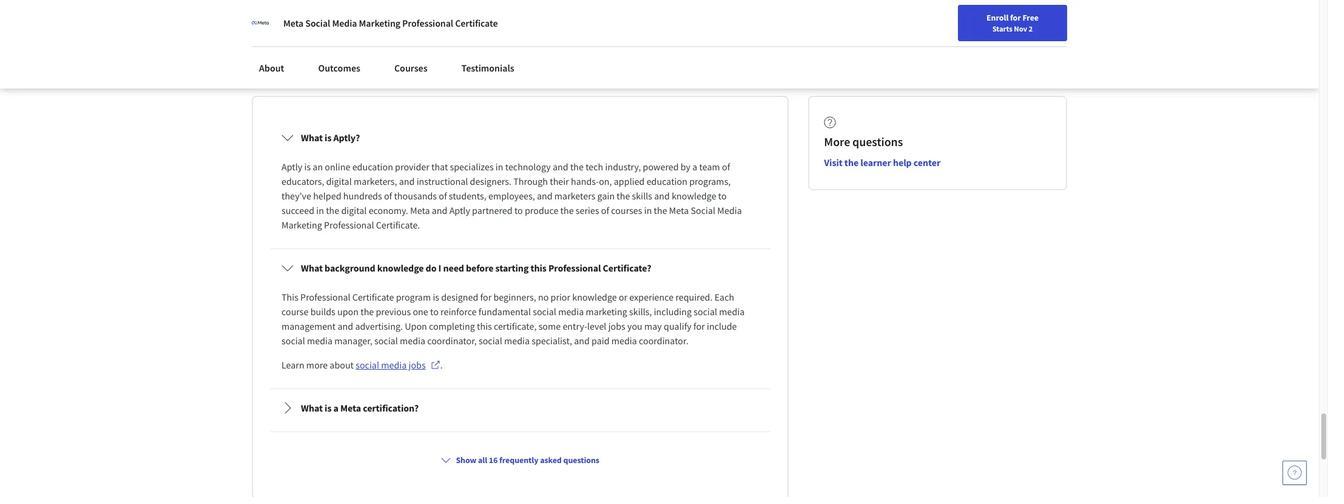 Task type: vqa. For each thing, say whether or not it's contained in the screenshot.
builds
yes



Task type: describe. For each thing, give the bounding box(es) containing it.
more
[[824, 134, 850, 149]]

what for what is aptly?
[[301, 132, 323, 144]]

1 vertical spatial questions
[[853, 134, 903, 149]]

media down upon
[[400, 335, 425, 347]]

what is aptly? button
[[272, 121, 769, 155]]

this professional certificate program is designed for beginners, no prior knowledge or experience required. each course builds upon the previous one to reinforce fundamental social media marketing skills, including social media management and advertising. upon completing this certificate, some entry-level jobs you may qualify for include social media manager, social media coordinator, social media specialist, and paid media coordinator.
[[282, 291, 747, 347]]

series
[[576, 205, 599, 217]]

including
[[654, 306, 692, 318]]

learn
[[282, 359, 304, 372]]

partnered
[[472, 205, 513, 217]]

and right skills
[[654, 190, 670, 202]]

prior
[[551, 291, 571, 304]]

include
[[707, 321, 737, 333]]

is inside this professional certificate program is designed for beginners, no prior knowledge or experience required. each course builds upon the previous one to reinforce fundamental social media marketing skills, including social media management and advertising. upon completing this certificate, some entry-level jobs you may qualify for include social media manager, social media coordinator, social media specialist, and paid media coordinator.
[[433, 291, 439, 304]]

nov
[[1014, 24, 1028, 33]]

entry-
[[563, 321, 587, 333]]

1 vertical spatial digital
[[341, 205, 367, 217]]

students,
[[449, 190, 487, 202]]

knowledge inside dropdown button
[[377, 262, 424, 274]]

industry,
[[605, 161, 641, 173]]

social inside aptly is an online education provider that specializes in technology and the tech industry, powered by a team of educators, digital marketers, and instructional designers. through their hands-on, applied education programs, they've helped hundreds of thousands of students, employees, and marketers gain the skills and knowledge to succeed in the digital economy. meta and aptly partnered to produce the series of courses in the meta social media marketing professional certificate.
[[691, 205, 716, 217]]

what for what is a meta certification?
[[301, 402, 323, 415]]

to inside this professional certificate program is designed for beginners, no prior knowledge or experience required. each course builds upon the previous one to reinforce fundamental social media marketing skills, including social media management and advertising. upon completing this certificate, some entry-level jobs you may qualify for include social media manager, social media coordinator, social media specialist, and paid media coordinator.
[[430, 306, 439, 318]]

media inside aptly is an online education provider that specializes in technology and the tech industry, powered by a team of educators, digital marketers, and instructional designers. through their hands-on, applied education programs, they've helped hundreds of thousands of students, employees, and marketers gain the skills and knowledge to succeed in the digital economy. meta and aptly partnered to produce the series of courses in the meta social media marketing professional certificate.
[[718, 205, 742, 217]]

aptly?
[[333, 132, 360, 144]]

their
[[550, 176, 569, 188]]

meta down thousands
[[410, 205, 430, 217]]

hands-
[[571, 176, 599, 188]]

hundreds
[[343, 190, 382, 202]]

questions inside dropdown button
[[563, 455, 600, 466]]

coordinator.
[[639, 335, 689, 347]]

programs,
[[689, 176, 731, 188]]

what is a meta certification?
[[301, 402, 419, 415]]

each
[[715, 291, 734, 304]]

and up produce
[[537, 190, 553, 202]]

what is a meta certification? button
[[272, 392, 769, 426]]

frequently asked questions
[[252, 60, 451, 81]]

designers.
[[470, 176, 512, 188]]

the down marketers
[[560, 205, 574, 217]]

social right "about"
[[356, 359, 379, 372]]

aptly is an online education provider that specializes in technology and the tech industry, powered by a team of educators, digital marketers, and instructional designers. through their hands-on, applied education programs, they've helped hundreds of thousands of students, employees, and marketers gain the skills and knowledge to succeed in the digital economy. meta and aptly partnered to produce the series of courses in the meta social media marketing professional certificate.
[[282, 161, 744, 231]]

find your new career link
[[976, 12, 1065, 27]]

marketing inside aptly is an online education provider that specializes in technology and the tech industry, powered by a team of educators, digital marketers, and instructional designers. through their hands-on, applied education programs, they've helped hundreds of thousands of students, employees, and marketers gain the skills and knowledge to succeed in the digital economy. meta and aptly partnered to produce the series of courses in the meta social media marketing professional certificate.
[[282, 219, 322, 231]]

more questions
[[824, 134, 903, 149]]

0 vertical spatial media
[[332, 17, 357, 29]]

outcomes
[[318, 62, 360, 74]]

enroll
[[987, 12, 1009, 23]]

2 vertical spatial for
[[694, 321, 705, 333]]

this inside this professional certificate program is designed for beginners, no prior knowledge or experience required. each course builds upon the previous one to reinforce fundamental social media marketing skills, including social media management and advertising. upon completing this certificate, some entry-level jobs you may qualify for include social media manager, social media coordinator, social media specialist, and paid media coordinator.
[[477, 321, 492, 333]]

certificate?
[[603, 262, 651, 274]]

technology
[[505, 161, 551, 173]]

free
[[1023, 12, 1039, 23]]

and down "entry-"
[[574, 335, 590, 347]]

the inside this professional certificate program is designed for beginners, no prior knowledge or experience required. each course builds upon the previous one to reinforce fundamental social media marketing skills, including social media management and advertising. upon completing this certificate, some entry-level jobs you may qualify for include social media manager, social media coordinator, social media specialist, and paid media coordinator.
[[361, 306, 374, 318]]

is for what is aptly?
[[325, 132, 332, 144]]

or
[[619, 291, 628, 304]]

media down management
[[307, 335, 333, 347]]

visit
[[824, 157, 843, 169]]

economy.
[[369, 205, 408, 217]]

16
[[489, 455, 498, 466]]

completing
[[429, 321, 475, 333]]

social media jobs link
[[356, 358, 440, 373]]

visit the learner help center link
[[824, 157, 941, 169]]

media down you at the bottom left
[[612, 335, 637, 347]]

helped
[[313, 190, 341, 202]]

and down the upon
[[338, 321, 353, 333]]

0 vertical spatial aptly
[[282, 161, 302, 173]]

the right courses
[[654, 205, 667, 217]]

courses
[[611, 205, 642, 217]]

social down required. on the right bottom of the page
[[694, 306, 717, 318]]

background
[[325, 262, 375, 274]]

by
[[681, 161, 691, 173]]

marketers,
[[354, 176, 397, 188]]

online
[[325, 161, 350, 173]]

0 vertical spatial digital
[[326, 176, 352, 188]]

paid
[[592, 335, 610, 347]]

previous
[[376, 306, 411, 318]]

media left opens in a new tab image on the left bottom of page
[[381, 359, 407, 372]]

1 horizontal spatial education
[[647, 176, 688, 188]]

meta social media marketing professional certificate
[[283, 17, 498, 29]]

provider
[[395, 161, 430, 173]]

some
[[539, 321, 561, 333]]

coordinator,
[[427, 335, 477, 347]]

you
[[628, 321, 643, 333]]

need
[[443, 262, 464, 274]]

meta inside dropdown button
[[340, 402, 361, 415]]

a inside aptly is an online education provider that specializes in technology and the tech industry, powered by a team of educators, digital marketers, and instructional designers. through their hands-on, applied education programs, they've helped hundreds of thousands of students, employees, and marketers gain the skills and knowledge to succeed in the digital economy. meta and aptly partnered to produce the series of courses in the meta social media marketing professional certificate.
[[693, 161, 698, 173]]

this
[[282, 291, 299, 304]]

on,
[[599, 176, 612, 188]]

collapsed list
[[268, 117, 773, 498]]

your
[[1000, 14, 1016, 25]]

media down certificate, on the bottom of the page
[[504, 335, 530, 347]]

of right team
[[722, 161, 730, 173]]

one
[[413, 306, 428, 318]]

what for what background knowledge do i need before starting this professional certificate?
[[301, 262, 323, 274]]

.
[[440, 359, 443, 372]]

the up hands-
[[570, 161, 584, 173]]

required.
[[676, 291, 713, 304]]

about link
[[252, 55, 292, 81]]

before
[[466, 262, 494, 274]]

more
[[306, 359, 328, 372]]

professional inside this professional certificate program is designed for beginners, no prior knowledge or experience required. each course builds upon the previous one to reinforce fundamental social media marketing skills, including social media management and advertising. upon completing this certificate, some entry-level jobs you may qualify for include social media manager, social media coordinator, social media specialist, and paid media coordinator.
[[300, 291, 351, 304]]

0 horizontal spatial jobs
[[409, 359, 426, 372]]

no
[[538, 291, 549, 304]]

experience
[[630, 291, 674, 304]]

that
[[431, 161, 448, 173]]

center
[[914, 157, 941, 169]]

they've
[[282, 190, 311, 202]]

jobs inside this professional certificate program is designed for beginners, no prior knowledge or experience required. each course builds upon the previous one to reinforce fundamental social media marketing skills, including social media management and advertising. upon completing this certificate, some entry-level jobs you may qualify for include social media manager, social media coordinator, social media specialist, and paid media coordinator.
[[608, 321, 626, 333]]

of down gain at left top
[[601, 205, 609, 217]]

educators,
[[282, 176, 324, 188]]

qualify
[[664, 321, 692, 333]]

outcomes link
[[311, 55, 368, 81]]

1 vertical spatial for
[[480, 291, 492, 304]]



Task type: locate. For each thing, give the bounding box(es) containing it.
this inside dropdown button
[[531, 262, 547, 274]]

digital down online
[[326, 176, 352, 188]]

media up "entry-"
[[558, 306, 584, 318]]

1 horizontal spatial this
[[531, 262, 547, 274]]

1 horizontal spatial marketing
[[359, 17, 401, 29]]

1 vertical spatial what
[[301, 262, 323, 274]]

enroll for free starts nov 2
[[987, 12, 1039, 33]]

a inside dropdown button
[[333, 402, 339, 415]]

professional up builds
[[300, 291, 351, 304]]

gain
[[598, 190, 615, 202]]

all
[[478, 455, 487, 466]]

1 horizontal spatial aptly
[[449, 205, 470, 217]]

in up designers.
[[496, 161, 503, 173]]

0 horizontal spatial knowledge
[[377, 262, 424, 274]]

about
[[259, 62, 284, 74]]

social
[[305, 17, 330, 29], [691, 205, 716, 217]]

1 vertical spatial aptly
[[449, 205, 470, 217]]

0 horizontal spatial a
[[333, 402, 339, 415]]

1 vertical spatial knowledge
[[377, 262, 424, 274]]

marketing
[[586, 306, 627, 318]]

courses
[[394, 62, 428, 74]]

0 vertical spatial what
[[301, 132, 323, 144]]

instructional
[[417, 176, 468, 188]]

produce
[[525, 205, 559, 217]]

professional down hundreds
[[324, 219, 374, 231]]

marketing down succeed
[[282, 219, 322, 231]]

professional inside dropdown button
[[549, 262, 601, 274]]

specialist,
[[532, 335, 572, 347]]

in
[[496, 161, 503, 173], [316, 205, 324, 217], [644, 205, 652, 217]]

questions
[[380, 60, 451, 81], [853, 134, 903, 149], [563, 455, 600, 466]]

2 vertical spatial what
[[301, 402, 323, 415]]

the right the visit
[[845, 157, 859, 169]]

is for what is a meta certification?
[[325, 402, 332, 415]]

1 vertical spatial jobs
[[409, 359, 426, 372]]

professional inside aptly is an online education provider that specializes in technology and the tech industry, powered by a team of educators, digital marketers, and instructional designers. through their hands-on, applied education programs, they've helped hundreds of thousands of students, employees, and marketers gain the skills and knowledge to succeed in the digital economy. meta and aptly partnered to produce the series of courses in the meta social media marketing professional certificate.
[[324, 219, 374, 231]]

0 horizontal spatial media
[[332, 17, 357, 29]]

knowledge down programs,
[[672, 190, 716, 202]]

skills,
[[629, 306, 652, 318]]

show all 16 frequently asked questions
[[456, 455, 600, 466]]

digital
[[326, 176, 352, 188], [341, 205, 367, 217]]

1 horizontal spatial questions
[[563, 455, 600, 466]]

None search field
[[173, 8, 464, 32]]

meta image
[[252, 15, 269, 32]]

knowledge up marketing
[[572, 291, 617, 304]]

jobs
[[608, 321, 626, 333], [409, 359, 426, 372]]

social up outcomes link
[[305, 17, 330, 29]]

is inside aptly is an online education provider that specializes in technology and the tech industry, powered by a team of educators, digital marketers, and instructional designers. through their hands-on, applied education programs, they've helped hundreds of thousands of students, employees, and marketers gain the skills and knowledge to succeed in the digital economy. meta and aptly partnered to produce the series of courses in the meta social media marketing professional certificate.
[[304, 161, 311, 173]]

show all 16 frequently asked questions button
[[437, 450, 604, 472]]

0 vertical spatial certificate
[[455, 17, 498, 29]]

0 vertical spatial knowledge
[[672, 190, 716, 202]]

social down programs,
[[691, 205, 716, 217]]

what
[[301, 132, 323, 144], [301, 262, 323, 274], [301, 402, 323, 415]]

1 vertical spatial education
[[647, 176, 688, 188]]

asked right frequently
[[540, 455, 562, 466]]

this down 'fundamental'
[[477, 321, 492, 333]]

aptly up educators,
[[282, 161, 302, 173]]

2 horizontal spatial in
[[644, 205, 652, 217]]

jobs left opens in a new tab image on the left bottom of page
[[409, 359, 426, 372]]

thousands
[[394, 190, 437, 202]]

this right the "starting"
[[531, 262, 547, 274]]

and down provider
[[399, 176, 415, 188]]

0 vertical spatial jobs
[[608, 321, 626, 333]]

meta
[[283, 17, 304, 29], [410, 205, 430, 217], [669, 205, 689, 217], [340, 402, 361, 415]]

succeed
[[282, 205, 314, 217]]

tech
[[586, 161, 603, 173]]

what is aptly?
[[301, 132, 360, 144]]

1 vertical spatial marketing
[[282, 219, 322, 231]]

and up their
[[553, 161, 568, 173]]

2 vertical spatial knowledge
[[572, 291, 617, 304]]

to
[[718, 190, 727, 202], [515, 205, 523, 217], [430, 306, 439, 318]]

media down programs,
[[718, 205, 742, 217]]

builds
[[311, 306, 335, 318]]

and
[[553, 161, 568, 173], [399, 176, 415, 188], [537, 190, 553, 202], [654, 190, 670, 202], [432, 205, 448, 217], [338, 321, 353, 333], [574, 335, 590, 347]]

media down each
[[719, 306, 745, 318]]

1 what from the top
[[301, 132, 323, 144]]

marketers
[[555, 190, 596, 202]]

meta left 'certification?'
[[340, 402, 361, 415]]

to down programs,
[[718, 190, 727, 202]]

specializes
[[450, 161, 494, 173]]

1 vertical spatial this
[[477, 321, 492, 333]]

management
[[282, 321, 336, 333]]

the up the advertising.
[[361, 306, 374, 318]]

what down "more"
[[301, 402, 323, 415]]

fundamental
[[479, 306, 531, 318]]

is left an
[[304, 161, 311, 173]]

2 vertical spatial to
[[430, 306, 439, 318]]

2 horizontal spatial questions
[[853, 134, 903, 149]]

0 horizontal spatial aptly
[[282, 161, 302, 173]]

0 horizontal spatial in
[[316, 205, 324, 217]]

social down certificate, on the bottom of the page
[[479, 335, 502, 347]]

1 vertical spatial a
[[333, 402, 339, 415]]

2 what from the top
[[301, 262, 323, 274]]

a down "about"
[[333, 402, 339, 415]]

the up courses
[[617, 190, 630, 202]]

2 horizontal spatial for
[[1010, 12, 1021, 23]]

show
[[456, 455, 477, 466]]

media
[[332, 17, 357, 29], [718, 205, 742, 217]]

is inside what is a meta certification? dropdown button
[[325, 402, 332, 415]]

designed
[[441, 291, 478, 304]]

certificate up testimonials link
[[455, 17, 498, 29]]

0 vertical spatial for
[[1010, 12, 1021, 23]]

of up the economy.
[[384, 190, 392, 202]]

1 horizontal spatial social
[[691, 205, 716, 217]]

career
[[1035, 14, 1059, 25]]

level
[[587, 321, 607, 333]]

0 vertical spatial education
[[352, 161, 393, 173]]

0 vertical spatial this
[[531, 262, 547, 274]]

in down skills
[[644, 205, 652, 217]]

courses link
[[387, 55, 435, 81]]

of down the instructional
[[439, 190, 447, 202]]

social down no
[[533, 306, 556, 318]]

do
[[426, 262, 437, 274]]

knowledge left do
[[377, 262, 424, 274]]

is inside what is aptly? dropdown button
[[325, 132, 332, 144]]

for inside enroll for free starts nov 2
[[1010, 12, 1021, 23]]

starts
[[993, 24, 1013, 33]]

help
[[893, 157, 912, 169]]

1 horizontal spatial in
[[496, 161, 503, 173]]

0 vertical spatial marketing
[[359, 17, 401, 29]]

media
[[558, 306, 584, 318], [719, 306, 745, 318], [307, 335, 333, 347], [400, 335, 425, 347], [504, 335, 530, 347], [612, 335, 637, 347], [381, 359, 407, 372]]

1 vertical spatial certificate
[[352, 291, 394, 304]]

of
[[722, 161, 730, 173], [384, 190, 392, 202], [439, 190, 447, 202], [601, 205, 609, 217]]

upon
[[337, 306, 359, 318]]

professional
[[402, 17, 453, 29], [324, 219, 374, 231], [549, 262, 601, 274], [300, 291, 351, 304]]

0 vertical spatial to
[[718, 190, 727, 202]]

media up outcomes link
[[332, 17, 357, 29]]

frequently
[[252, 60, 331, 81]]

certificate up previous
[[352, 291, 394, 304]]

marketing up courses link
[[359, 17, 401, 29]]

0 horizontal spatial questions
[[380, 60, 451, 81]]

what inside dropdown button
[[301, 262, 323, 274]]

learn more about
[[282, 359, 356, 372]]

0 horizontal spatial certificate
[[352, 291, 394, 304]]

0 vertical spatial asked
[[334, 60, 376, 81]]

0 vertical spatial social
[[305, 17, 330, 29]]

certificate.
[[376, 219, 420, 231]]

certification?
[[363, 402, 419, 415]]

1 horizontal spatial to
[[515, 205, 523, 217]]

to right one
[[430, 306, 439, 318]]

2
[[1029, 24, 1033, 33]]

applied
[[614, 176, 645, 188]]

professional up "prior"
[[549, 262, 601, 274]]

1 horizontal spatial a
[[693, 161, 698, 173]]

2 horizontal spatial to
[[718, 190, 727, 202]]

what inside dropdown button
[[301, 132, 323, 144]]

0 horizontal spatial this
[[477, 321, 492, 333]]

testimonials
[[462, 62, 514, 74]]

jobs down marketing
[[608, 321, 626, 333]]

education
[[352, 161, 393, 173], [647, 176, 688, 188]]

education down powered
[[647, 176, 688, 188]]

course
[[282, 306, 309, 318]]

1 horizontal spatial for
[[694, 321, 705, 333]]

knowledge inside aptly is an online education provider that specializes in technology and the tech industry, powered by a team of educators, digital marketers, and instructional designers. through their hands-on, applied education programs, they've helped hundreds of thousands of students, employees, and marketers gain the skills and knowledge to succeed in the digital economy. meta and aptly partnered to produce the series of courses in the meta social media marketing professional certificate.
[[672, 190, 716, 202]]

social down the advertising.
[[374, 335, 398, 347]]

is down learn more about
[[325, 402, 332, 415]]

i
[[439, 262, 441, 274]]

2 horizontal spatial knowledge
[[672, 190, 716, 202]]

opens in a new tab image
[[431, 361, 440, 370]]

knowledge
[[672, 190, 716, 202], [377, 262, 424, 274], [572, 291, 617, 304]]

1 horizontal spatial media
[[718, 205, 742, 217]]

social media jobs
[[356, 359, 426, 372]]

2 vertical spatial questions
[[563, 455, 600, 466]]

certificate inside this professional certificate program is designed for beginners, no prior knowledge or experience required. each course builds upon the previous one to reinforce fundamental social media marketing skills, including social media management and advertising. upon completing this certificate, some entry-level jobs you may qualify for include social media manager, social media coordinator, social media specialist, and paid media coordinator.
[[352, 291, 394, 304]]

0 vertical spatial questions
[[380, 60, 451, 81]]

1 vertical spatial media
[[718, 205, 742, 217]]

find
[[982, 14, 998, 25]]

1 vertical spatial to
[[515, 205, 523, 217]]

1 horizontal spatial jobs
[[608, 321, 626, 333]]

manager,
[[335, 335, 372, 347]]

asked inside dropdown button
[[540, 455, 562, 466]]

0 horizontal spatial social
[[305, 17, 330, 29]]

0 horizontal spatial for
[[480, 291, 492, 304]]

is left the aptly?
[[325, 132, 332, 144]]

to down employees,
[[515, 205, 523, 217]]

a right by
[[693, 161, 698, 173]]

the down helped
[[326, 205, 339, 217]]

is right program
[[433, 291, 439, 304]]

knowledge inside this professional certificate program is designed for beginners, no prior knowledge or experience required. each course builds upon the previous one to reinforce fundamental social media marketing skills, including social media management and advertising. upon completing this certificate, some entry-level jobs you may qualify for include social media manager, social media coordinator, social media specialist, and paid media coordinator.
[[572, 291, 617, 304]]

aptly down students,
[[449, 205, 470, 217]]

is for aptly is an online education provider that specializes in technology and the tech industry, powered by a team of educators, digital marketers, and instructional designers. through their hands-on, applied education programs, they've helped hundreds of thousands of students, employees, and marketers gain the skills and knowledge to succeed in the digital economy. meta and aptly partnered to produce the series of courses in the meta social media marketing professional certificate.
[[304, 161, 311, 173]]

beginners,
[[494, 291, 536, 304]]

meta down by
[[669, 205, 689, 217]]

3 what from the top
[[301, 402, 323, 415]]

what up an
[[301, 132, 323, 144]]

help center image
[[1288, 466, 1302, 481]]

asked left courses link
[[334, 60, 376, 81]]

in down helped
[[316, 205, 324, 217]]

education up marketers,
[[352, 161, 393, 173]]

0 horizontal spatial marketing
[[282, 219, 322, 231]]

digital down hundreds
[[341, 205, 367, 217]]

may
[[644, 321, 662, 333]]

reinforce
[[441, 306, 477, 318]]

powered
[[643, 161, 679, 173]]

visit the learner help center
[[824, 157, 941, 169]]

social down management
[[282, 335, 305, 347]]

0 horizontal spatial to
[[430, 306, 439, 318]]

and down thousands
[[432, 205, 448, 217]]

meta right meta image
[[283, 17, 304, 29]]

the
[[845, 157, 859, 169], [570, 161, 584, 173], [617, 190, 630, 202], [326, 205, 339, 217], [560, 205, 574, 217], [654, 205, 667, 217], [361, 306, 374, 318]]

testimonials link
[[454, 55, 522, 81]]

0 vertical spatial a
[[693, 161, 698, 173]]

1 horizontal spatial asked
[[540, 455, 562, 466]]

1 vertical spatial social
[[691, 205, 716, 217]]

1 horizontal spatial knowledge
[[572, 291, 617, 304]]

what inside dropdown button
[[301, 402, 323, 415]]

employees,
[[489, 190, 535, 202]]

0 horizontal spatial education
[[352, 161, 393, 173]]

0 horizontal spatial asked
[[334, 60, 376, 81]]

1 vertical spatial asked
[[540, 455, 562, 466]]

professional up courses link
[[402, 17, 453, 29]]

1 horizontal spatial certificate
[[455, 17, 498, 29]]

certificate,
[[494, 321, 537, 333]]

what left background
[[301, 262, 323, 274]]

is
[[325, 132, 332, 144], [304, 161, 311, 173], [433, 291, 439, 304], [325, 402, 332, 415]]



